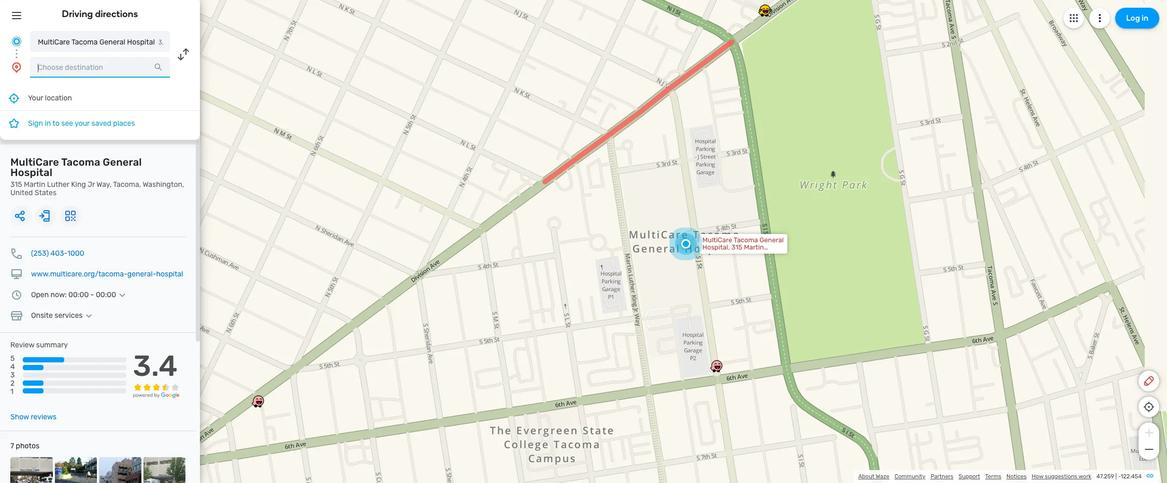 Task type: vqa. For each thing, say whether or not it's contained in the screenshot.
USA to the top
no



Task type: describe. For each thing, give the bounding box(es) containing it.
notices link
[[1007, 474, 1027, 480]]

general for multicare tacoma general hospital 315 martin luther king jr way, tacoma, washington, united states
[[103, 156, 142, 168]]

about
[[859, 474, 875, 480]]

4
[[10, 363, 15, 372]]

work
[[1079, 474, 1092, 480]]

review summary
[[10, 341, 68, 350]]

hospital for multicare tacoma general hospital 315 martin luther king jr way, tacoma, washington, united states
[[10, 166, 52, 179]]

how
[[1032, 474, 1044, 480]]

partners
[[931, 474, 954, 480]]

www.multicare.org/tacoma-
[[31, 270, 127, 279]]

about waze community partners support terms notices how suggestions work 47.259 | -122.454
[[859, 474, 1142, 480]]

zoom in image
[[1143, 427, 1156, 439]]

link image
[[1146, 472, 1155, 480]]

image 4 of multicare tacoma general hospital, tacoma image
[[143, 458, 186, 484]]

united
[[10, 189, 33, 197]]

driving
[[62, 8, 93, 20]]

hospital
[[156, 270, 183, 279]]

www.multicare.org/tacoma-general-hospital link
[[31, 270, 183, 279]]

notices
[[1007, 474, 1027, 480]]

services
[[55, 311, 83, 320]]

current location image
[[10, 35, 23, 48]]

general for multicare tacoma general hospital
[[99, 38, 125, 47]]

star image
[[8, 117, 20, 130]]

recenter image
[[8, 92, 20, 104]]

47.259
[[1097, 474, 1115, 480]]

1
[[10, 388, 13, 397]]

tacoma for multicare tacoma general hospital
[[72, 38, 98, 47]]

review
[[10, 341, 34, 350]]

(253)
[[31, 249, 49, 258]]

multicare for multicare tacoma general hospital
[[38, 38, 70, 47]]

support
[[959, 474, 981, 480]]

partners link
[[931, 474, 954, 480]]

1 00:00 from the left
[[68, 291, 89, 300]]

|
[[1116, 474, 1117, 480]]

directions
[[95, 8, 138, 20]]

call image
[[10, 248, 23, 260]]

5
[[10, 355, 15, 363]]

martin
[[24, 180, 45, 189]]

3
[[10, 371, 15, 380]]

tacoma,
[[113, 180, 141, 189]]

king
[[71, 180, 86, 189]]

clock image
[[10, 289, 23, 302]]

open now: 00:00 - 00:00
[[31, 291, 116, 300]]

(253) 403-1000 link
[[31, 249, 84, 258]]

7
[[10, 442, 14, 451]]

open
[[31, 291, 49, 300]]

zoom out image
[[1143, 444, 1156, 456]]

Choose destination text field
[[30, 57, 170, 78]]

location image
[[10, 61, 23, 74]]

show
[[10, 413, 29, 422]]

open now: 00:00 - 00:00 button
[[31, 291, 129, 300]]

1 vertical spatial -
[[1119, 474, 1121, 480]]

www.multicare.org/tacoma-general-hospital
[[31, 270, 183, 279]]

hospital for multicare tacoma general hospital
[[127, 38, 155, 47]]



Task type: locate. For each thing, give the bounding box(es) containing it.
jr
[[88, 180, 95, 189]]

multicare inside button
[[38, 38, 70, 47]]

onsite services
[[31, 311, 83, 320]]

3.4
[[133, 349, 178, 384]]

0 vertical spatial multicare
[[38, 38, 70, 47]]

0 horizontal spatial -
[[91, 291, 94, 300]]

chevron down image for open now: 00:00 - 00:00
[[116, 291, 129, 300]]

multicare for multicare tacoma general hospital 315 martin luther king jr way, tacoma, washington, united states
[[10, 156, 59, 168]]

photos
[[16, 442, 39, 451]]

hospital inside button
[[127, 38, 155, 47]]

-
[[91, 291, 94, 300], [1119, 474, 1121, 480]]

image 2 of multicare tacoma general hospital, tacoma image
[[55, 458, 97, 484]]

chevron down image down open now: 00:00 - 00:00 "button"
[[83, 312, 95, 320]]

0 vertical spatial -
[[91, 291, 94, 300]]

tacoma down the driving
[[72, 38, 98, 47]]

tacoma inside multicare tacoma general hospital 315 martin luther king jr way, tacoma, washington, united states
[[61, 156, 100, 168]]

driving directions
[[62, 8, 138, 20]]

general
[[99, 38, 125, 47], [103, 156, 142, 168]]

chevron down image inside open now: 00:00 - 00:00 "button"
[[116, 291, 129, 300]]

terms link
[[986, 474, 1002, 480]]

states
[[35, 189, 57, 197]]

multicare tacoma general hospital
[[38, 38, 155, 47]]

1 horizontal spatial hospital
[[127, 38, 155, 47]]

multicare down the driving
[[38, 38, 70, 47]]

00:00 right now:
[[68, 291, 89, 300]]

hospital down directions
[[127, 38, 155, 47]]

multicare tacoma general hospital 315 martin luther king jr way, tacoma, washington, united states
[[10, 156, 184, 197]]

multicare up martin
[[10, 156, 59, 168]]

1 horizontal spatial 00:00
[[96, 291, 116, 300]]

about waze link
[[859, 474, 890, 480]]

0 vertical spatial general
[[99, 38, 125, 47]]

community link
[[895, 474, 926, 480]]

1 horizontal spatial -
[[1119, 474, 1121, 480]]

image 3 of multicare tacoma general hospital, tacoma image
[[99, 458, 141, 484]]

chevron down image down www.multicare.org/tacoma-general-hospital link
[[116, 291, 129, 300]]

7 photos
[[10, 442, 39, 451]]

0 vertical spatial hospital
[[127, 38, 155, 47]]

1 vertical spatial hospital
[[10, 166, 52, 179]]

2 00:00 from the left
[[96, 291, 116, 300]]

terms
[[986, 474, 1002, 480]]

community
[[895, 474, 926, 480]]

1 vertical spatial multicare
[[10, 156, 59, 168]]

1 horizontal spatial chevron down image
[[116, 291, 129, 300]]

tacoma
[[72, 38, 98, 47], [61, 156, 100, 168]]

0 vertical spatial chevron down image
[[116, 291, 129, 300]]

chevron down image
[[116, 291, 129, 300], [83, 312, 95, 320]]

chevron down image inside onsite services button
[[83, 312, 95, 320]]

00:00 down www.multicare.org/tacoma-general-hospital link
[[96, 291, 116, 300]]

2
[[10, 380, 15, 388]]

hospital
[[127, 38, 155, 47], [10, 166, 52, 179]]

show reviews
[[10, 413, 57, 422]]

0 horizontal spatial 00:00
[[68, 291, 89, 300]]

- down www.multicare.org/tacoma-
[[91, 291, 94, 300]]

now:
[[51, 291, 67, 300]]

403-
[[51, 249, 67, 258]]

hospital up martin
[[10, 166, 52, 179]]

0 vertical spatial tacoma
[[72, 38, 98, 47]]

suggestions
[[1045, 474, 1078, 480]]

pencil image
[[1143, 375, 1156, 388]]

support link
[[959, 474, 981, 480]]

how suggestions work link
[[1032, 474, 1092, 480]]

1000
[[67, 249, 84, 258]]

general up tacoma, on the top left of the page
[[103, 156, 142, 168]]

store image
[[10, 310, 23, 322]]

list box
[[0, 86, 200, 140]]

(253) 403-1000
[[31, 249, 84, 258]]

computer image
[[10, 268, 23, 281]]

tacoma inside button
[[72, 38, 98, 47]]

multicare inside multicare tacoma general hospital 315 martin luther king jr way, tacoma, washington, united states
[[10, 156, 59, 168]]

00:00
[[68, 291, 89, 300], [96, 291, 116, 300]]

way,
[[97, 180, 112, 189]]

image 1 of multicare tacoma general hospital, tacoma image
[[10, 458, 53, 484]]

general-
[[127, 270, 156, 279]]

5 4 3 2 1
[[10, 355, 15, 397]]

1 vertical spatial general
[[103, 156, 142, 168]]

onsite services button
[[31, 311, 95, 320]]

315
[[10, 180, 22, 189]]

tacoma up king
[[61, 156, 100, 168]]

0 horizontal spatial chevron down image
[[83, 312, 95, 320]]

reviews
[[31, 413, 57, 422]]

0 horizontal spatial hospital
[[10, 166, 52, 179]]

1 vertical spatial tacoma
[[61, 156, 100, 168]]

1 vertical spatial chevron down image
[[83, 312, 95, 320]]

- right | at right bottom
[[1119, 474, 1121, 480]]

multicare tacoma general hospital button
[[30, 31, 170, 52]]

general inside multicare tacoma general hospital 315 martin luther king jr way, tacoma, washington, united states
[[103, 156, 142, 168]]

waze
[[876, 474, 890, 480]]

hospital inside multicare tacoma general hospital 315 martin luther king jr way, tacoma, washington, united states
[[10, 166, 52, 179]]

onsite
[[31, 311, 53, 320]]

tacoma for multicare tacoma general hospital 315 martin luther king jr way, tacoma, washington, united states
[[61, 156, 100, 168]]

multicare
[[38, 38, 70, 47], [10, 156, 59, 168]]

chevron down image for onsite services
[[83, 312, 95, 320]]

washington,
[[143, 180, 184, 189]]

general up choose destination text box
[[99, 38, 125, 47]]

luther
[[47, 180, 69, 189]]

122.454
[[1121, 474, 1142, 480]]

general inside multicare tacoma general hospital button
[[99, 38, 125, 47]]

summary
[[36, 341, 68, 350]]



